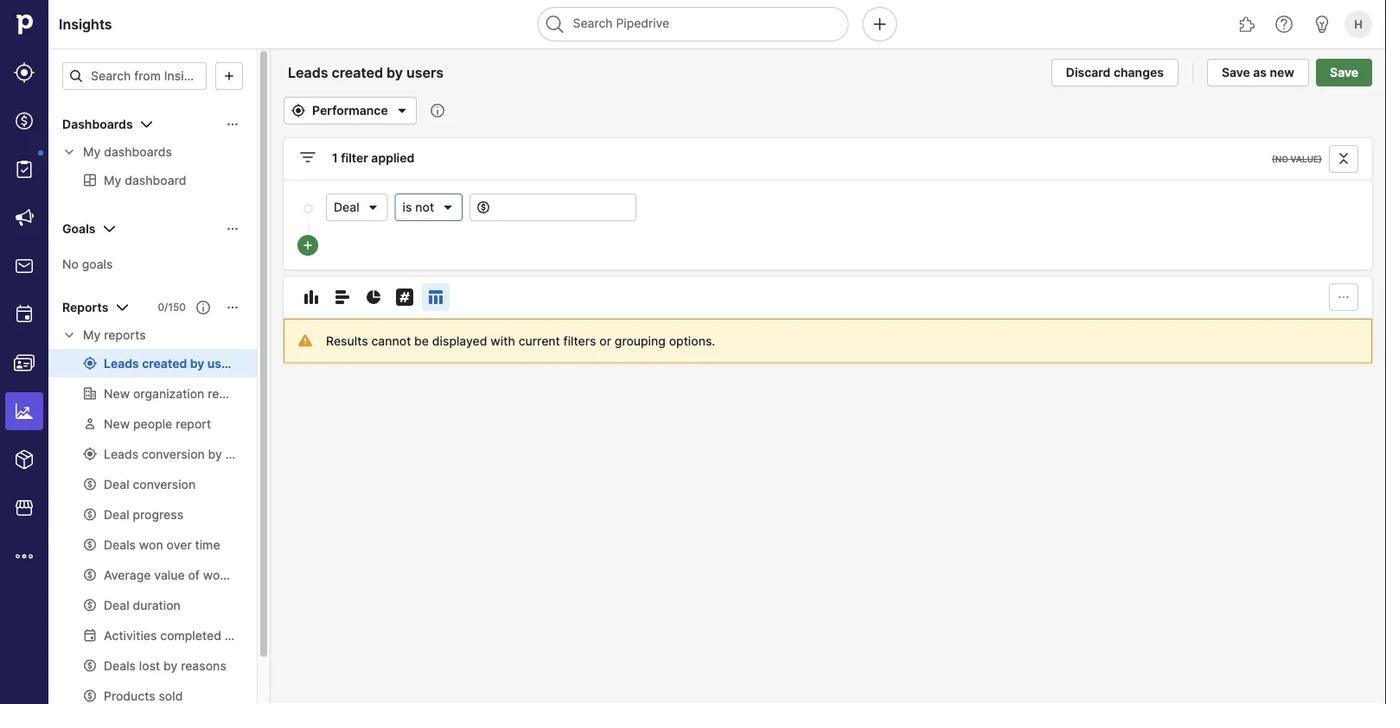 Task type: vqa. For each thing, say whether or not it's contained in the screenshot.
value at left
no



Task type: locate. For each thing, give the bounding box(es) containing it.
2 my from the top
[[83, 328, 101, 343]]

save for save as new
[[1222, 65, 1250, 80]]

sales assistant image
[[1312, 14, 1332, 35]]

dashboards button
[[48, 111, 257, 138]]

activities image
[[14, 304, 35, 325]]

applied
[[371, 151, 414, 166]]

displayed
[[432, 334, 487, 348]]

my down dashboards button
[[83, 145, 101, 160]]

my down no goals
[[83, 328, 101, 343]]

0 horizontal spatial save
[[1222, 65, 1250, 80]]

color secondary image for my dashboards
[[62, 145, 76, 159]]

contacts image
[[14, 353, 35, 374]]

my for my dashboards
[[83, 145, 101, 160]]

results
[[326, 334, 368, 348]]

1 filter applied
[[332, 151, 414, 166]]

dashboards
[[62, 117, 133, 132], [104, 145, 172, 160]]

1 save from the left
[[1222, 65, 1250, 80]]

save left as
[[1222, 65, 1250, 80]]

menu item
[[0, 387, 48, 436]]

menu
[[0, 0, 48, 705]]

is not button
[[395, 194, 463, 221]]

color primary image inside 'is not' popup button
[[441, 201, 455, 214]]

1 color secondary image from the top
[[62, 145, 76, 159]]

goals up no at the top of page
[[62, 222, 96, 236]]

results cannot be displayed with current filters or grouping options.
[[326, 334, 715, 348]]

color secondary image for my reports
[[62, 329, 76, 342]]

color primary image
[[391, 100, 412, 121], [288, 104, 309, 118], [136, 114, 157, 135], [297, 147, 318, 168], [1333, 152, 1354, 166], [301, 287, 322, 308], [363, 287, 384, 308], [394, 287, 415, 308], [425, 287, 446, 308], [1333, 291, 1354, 304], [112, 297, 133, 318], [226, 301, 240, 315]]

color secondary image
[[62, 145, 76, 159], [62, 329, 76, 342]]

save down h button
[[1330, 65, 1358, 80]]

dashboards down dashboards button
[[104, 145, 172, 160]]

my dashboards
[[83, 145, 172, 160]]

save
[[1222, 65, 1250, 80], [1330, 65, 1358, 80]]

more image
[[14, 546, 35, 567]]

goals
[[62, 222, 96, 236], [82, 257, 113, 272]]

1 my from the top
[[83, 145, 101, 160]]

color primary image
[[69, 69, 83, 83], [219, 69, 240, 83], [226, 118, 240, 131], [366, 201, 380, 214], [441, 201, 455, 214], [476, 201, 490, 214], [99, 219, 120, 240], [226, 222, 240, 236], [332, 287, 353, 308], [196, 301, 210, 315]]

filter
[[341, 151, 368, 166]]

value)
[[1290, 154, 1322, 164]]

1 vertical spatial my
[[83, 328, 101, 343]]

cannot
[[371, 334, 411, 348]]

color secondary image right color undefined image at the left top
[[62, 145, 76, 159]]

options.
[[669, 334, 715, 348]]

my
[[83, 145, 101, 160], [83, 328, 101, 343]]

None text field
[[470, 194, 636, 221]]

color primary image inside deal popup button
[[366, 201, 380, 214]]

reports down no goals
[[104, 328, 146, 343]]

1 vertical spatial dashboards
[[104, 145, 172, 160]]

0 vertical spatial my
[[83, 145, 101, 160]]

no
[[62, 257, 79, 272]]

None field
[[470, 194, 636, 221]]

0 vertical spatial color secondary image
[[62, 145, 76, 159]]

products image
[[14, 450, 35, 470]]

discard changes button
[[1051, 59, 1178, 86]]

1 horizontal spatial save
[[1330, 65, 1358, 80]]

Deal field
[[326, 194, 388, 221]]

1 vertical spatial color secondary image
[[62, 329, 76, 342]]

Search from Insights text field
[[62, 62, 207, 90]]

discard changes
[[1066, 65, 1164, 80]]

0 vertical spatial dashboards
[[62, 117, 133, 132]]

color undefined image
[[14, 159, 35, 180]]

color secondary image left my reports
[[62, 329, 76, 342]]

goals right no at the top of page
[[82, 257, 113, 272]]

dashboards up 'my dashboards'
[[62, 117, 133, 132]]

marketplace image
[[14, 498, 35, 519]]

save as new
[[1222, 65, 1294, 80]]

reports up my reports
[[62, 300, 108, 315]]

reports
[[62, 300, 108, 315], [104, 328, 146, 343]]

2 color secondary image from the top
[[62, 329, 76, 342]]

0 vertical spatial goals
[[62, 222, 96, 236]]

with
[[491, 334, 515, 348]]

insights
[[59, 16, 112, 32]]

or
[[599, 334, 611, 348]]

grouping
[[615, 334, 666, 348]]

2 save from the left
[[1330, 65, 1358, 80]]



Task type: describe. For each thing, give the bounding box(es) containing it.
is
[[403, 200, 412, 215]]

quick help image
[[1274, 14, 1294, 35]]

be
[[414, 334, 429, 348]]

save as new button
[[1207, 59, 1309, 86]]

0/150
[[158, 301, 186, 314]]

new
[[1270, 65, 1294, 80]]

color primary image inside dashboards button
[[136, 114, 157, 135]]

sales inbox image
[[14, 256, 35, 277]]

performance button
[[284, 97, 417, 125]]

color warning image
[[298, 334, 312, 348]]

0 vertical spatial reports
[[62, 300, 108, 315]]

home image
[[11, 11, 37, 37]]

not
[[415, 200, 434, 215]]

Leads created by users field
[[284, 61, 475, 84]]

h
[[1354, 17, 1363, 31]]

performance
[[312, 103, 388, 118]]

no goals
[[62, 257, 113, 272]]

leads image
[[14, 62, 35, 83]]

info image
[[430, 104, 444, 118]]

campaigns image
[[14, 208, 35, 228]]

1 vertical spatial reports
[[104, 328, 146, 343]]

my reports
[[83, 328, 146, 343]]

dashboards inside button
[[62, 117, 133, 132]]

is not field
[[395, 194, 463, 221]]

quick add image
[[869, 14, 890, 35]]

(no value)
[[1272, 154, 1322, 164]]

filters
[[563, 334, 596, 348]]

save button
[[1316, 59, 1372, 86]]

Search Pipedrive field
[[537, 7, 849, 42]]

save for save
[[1330, 65, 1358, 80]]

h button
[[1341, 7, 1376, 42]]

discard
[[1066, 65, 1111, 80]]

1
[[332, 151, 338, 166]]

color primary image inside dashboards button
[[226, 118, 240, 131]]

insights image
[[14, 401, 35, 422]]

deal
[[334, 200, 359, 215]]

deals image
[[14, 111, 35, 131]]

color primary inverted image
[[301, 239, 315, 252]]

is not
[[403, 200, 434, 215]]

goals button
[[48, 215, 257, 243]]

changes
[[1114, 65, 1164, 80]]

my for my reports
[[83, 328, 101, 343]]

1 vertical spatial goals
[[82, 257, 113, 272]]

goals inside button
[[62, 222, 96, 236]]

as
[[1253, 65, 1267, 80]]

deal button
[[326, 194, 388, 221]]

(no
[[1272, 154, 1288, 164]]

current
[[519, 334, 560, 348]]



